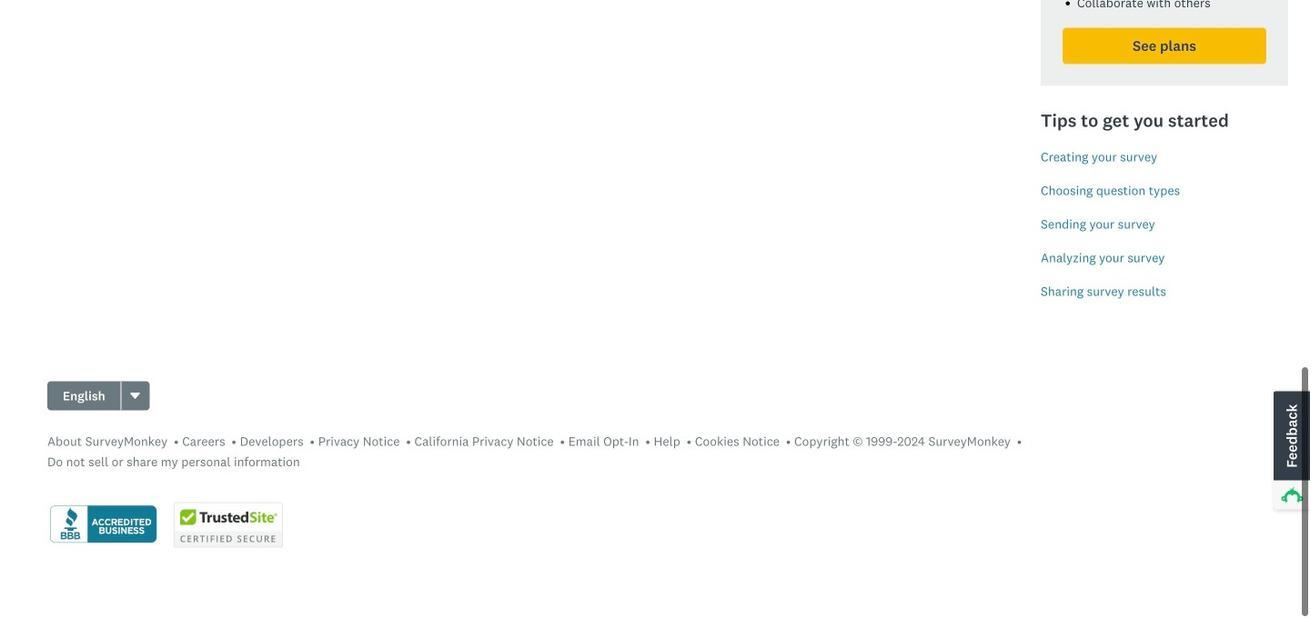 Task type: locate. For each thing, give the bounding box(es) containing it.
group
[[47, 382, 150, 411]]

language dropdown image
[[129, 390, 142, 403]]

click to verify bbb accreditation and to see a bbb report. image
[[47, 504, 159, 547]]



Task type: vqa. For each thing, say whether or not it's contained in the screenshot.
Click to verify BBB accreditation and to see a BBB report. 'image'
yes



Task type: describe. For each thing, give the bounding box(es) containing it.
language dropdown image
[[131, 393, 140, 399]]

trustedsite helps keep you safe from identity theft, credit card fraud, spyware, spam, viruses and online scams image
[[174, 503, 283, 548]]



